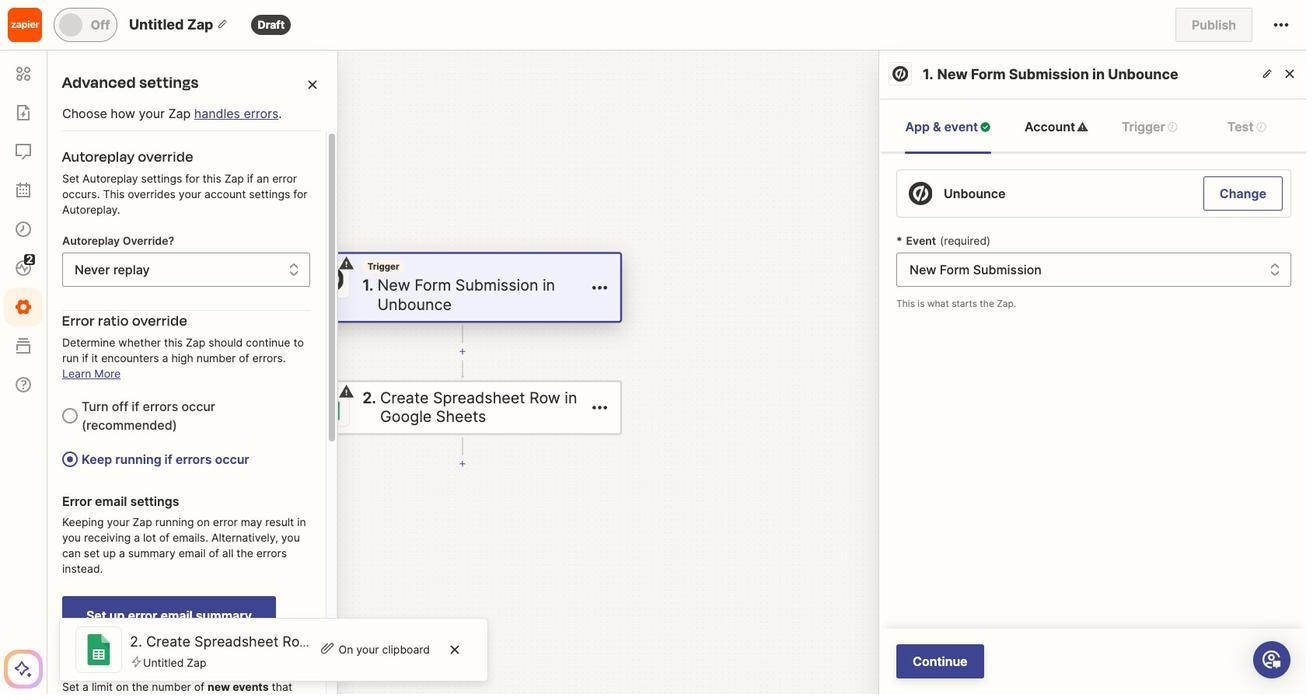 Task type: locate. For each thing, give the bounding box(es) containing it.
2 inside editor sidebar element
[[26, 253, 33, 266]]

Choose an event text field
[[910, 254, 1260, 286]]

1 horizontal spatial this
[[203, 172, 221, 185]]

if
[[247, 172, 254, 185], [82, 352, 89, 365], [132, 399, 139, 415], [165, 452, 173, 467]]

number down should on the left of the page
[[197, 352, 236, 365]]

0 vertical spatial autoreplay
[[62, 147, 135, 167]]

zoom out image left 82
[[57, 658, 75, 677]]

0 horizontal spatial row
[[283, 634, 311, 650]]

learn inside error ratio override determine whether this zap should continue to run if it encounters a high number of errors. learn more
[[62, 367, 91, 380]]

untitled right 'off'
[[129, 16, 184, 33]]

override
[[138, 147, 194, 167], [132, 311, 188, 331]]

replay
[[113, 262, 150, 278]]

your right how
[[139, 106, 165, 121]]

unbounce
[[1109, 66, 1179, 82], [944, 186, 1006, 201], [378, 296, 452, 314]]

zoom in image right %
[[121, 658, 139, 677]]

1 horizontal spatial this
[[897, 298, 915, 310]]

override?
[[123, 234, 174, 247]]

1 vertical spatial unbounce
[[944, 186, 1006, 201]]

your up receiving
[[107, 516, 130, 529]]

zap up the high
[[186, 336, 206, 349]]

1 vertical spatial 1.
[[363, 276, 374, 295]]

event
[[907, 234, 937, 247]]

create right "2."
[[380, 389, 429, 407]]

1 error from the top
[[62, 311, 95, 331]]

that
[[62, 681, 292, 695]]

the
[[114, 69, 138, 92], [980, 298, 995, 310], [237, 547, 254, 560], [132, 681, 149, 694]]

.
[[279, 106, 282, 121], [138, 634, 142, 650]]

starts
[[952, 298, 978, 310]]

0 vertical spatial new
[[938, 66, 968, 82]]

a left the high
[[162, 352, 168, 365]]

0 vertical spatial learn
[[70, 69, 110, 92]]

trigger for trigger 1. new form submission in unbounce
[[368, 261, 400, 272]]

change
[[1220, 186, 1267, 201]]

for right account
[[293, 187, 308, 201]]

error up alternatively,
[[213, 516, 238, 529]]

2 up protection at the left bottom of page
[[130, 634, 138, 650]]

test
[[1228, 119, 1254, 135]]

you down result
[[281, 531, 300, 544]]

0 vertical spatial error
[[62, 311, 95, 331]]

fit to view image
[[148, 658, 166, 677]]

handles
[[194, 106, 240, 121]]

error right an
[[272, 172, 297, 185]]

the left zap.
[[980, 298, 995, 310]]

occurs.
[[62, 187, 100, 201]]

1 vertical spatial occur
[[215, 452, 249, 467]]

indeterminate image left test
[[1168, 121, 1179, 133]]

watch video button
[[70, 159, 178, 183]]

email up export to image
[[161, 608, 193, 624]]

0 horizontal spatial summary
[[128, 547, 176, 560]]

0 horizontal spatial zoom level percentage element
[[78, 656, 118, 679]]

you up can
[[62, 531, 81, 544]]

1 vertical spatial trigger
[[368, 261, 400, 272]]

0 horizontal spatial new
[[378, 276, 411, 295]]

up down receiving
[[103, 547, 116, 560]]

indeterminate image inside "trigger" button
[[1168, 121, 1179, 133]]

2 vertical spatial unbounce logo image
[[318, 267, 343, 292]]

email up keeping
[[95, 494, 127, 509]]

up up flood protection at the bottom left
[[110, 608, 125, 624]]

1 zoom level percentage element from the left
[[78, 656, 118, 679]]

1 indeterminate element from the left
[[1168, 121, 1179, 133]]

running down (recommended)
[[115, 452, 162, 467]]

1 vertical spatial number
[[152, 681, 191, 694]]

0 horizontal spatial for
[[185, 172, 200, 185]]

1 vertical spatial up
[[110, 608, 125, 624]]

building
[[142, 116, 189, 131]]

occur down the high
[[182, 399, 215, 415]]

you
[[161, 97, 182, 113], [62, 531, 81, 544], [281, 531, 300, 544]]

error email settings keeping your zap running on error may result in you receiving a lot of emails. alternatively, you can set up a summary email of all the errors instead.
[[62, 494, 306, 576]]

flood protection
[[62, 656, 174, 676]]

0 horizontal spatial 1.
[[363, 276, 374, 295]]

set for set up error email summary
[[86, 608, 106, 624]]

0 horizontal spatial submission
[[456, 276, 539, 295]]

turn-off-if-errors-occur radio
[[62, 408, 78, 424]]

running inside error email settings keeping your zap running on error may result in you receiving a lot of emails. alternatively, you can set up a summary email of all the errors instead.
[[155, 516, 194, 529]]

0 vertical spatial form
[[971, 66, 1006, 82]]

new inside trigger 1. new form submission in unbounce
[[378, 276, 411, 295]]

1 horizontal spatial .
[[279, 106, 282, 121]]

autoreplay up never
[[62, 234, 120, 247]]

errors.
[[252, 352, 286, 365]]

zap up lot
[[133, 516, 152, 529]]

high
[[171, 352, 194, 365]]

error
[[62, 311, 95, 331], [62, 494, 92, 509]]

0 horizontal spatial this
[[103, 187, 125, 201]]

sheets inside 2. create spreadsheet row in google sheets
[[436, 408, 486, 427]]

2. create spreadsheet row in google sheets
[[363, 389, 578, 427]]

on up emails. on the left of page
[[197, 516, 210, 529]]

zap down know
[[70, 135, 92, 150]]

learn inside the learn the basics get everything you need to know about building your first zap in just 2 minutes.
[[70, 69, 110, 92]]

autoreplay up occurs.
[[83, 172, 138, 185]]

flood
[[62, 656, 100, 676]]

0 vertical spatial google
[[380, 408, 432, 427]]

learn up the get
[[70, 69, 110, 92]]

2 vertical spatial autoreplay
[[62, 234, 120, 247]]

0 horizontal spatial to
[[218, 97, 230, 113]]

this up the high
[[164, 336, 183, 349]]

error inside error email settings keeping your zap running on error may result in you receiving a lot of emails. alternatively, you can set up a summary email of all the errors instead.
[[62, 494, 92, 509]]

to
[[218, 97, 230, 113], [294, 336, 304, 349]]

0 vertical spatial 1.
[[923, 66, 934, 82]]

set up error email summary
[[86, 608, 252, 624]]

your left account
[[179, 187, 202, 201]]

off
[[112, 399, 128, 415]]

None field
[[897, 253, 1292, 287]]

on right limit
[[116, 681, 129, 694]]

0 vertical spatial up
[[103, 547, 116, 560]]

on
[[339, 643, 353, 656]]

zoom in image
[[121, 658, 139, 677], [411, 658, 430, 677]]

submission inside trigger 1. new form submission in unbounce
[[456, 276, 539, 295]]

2 error from the top
[[62, 494, 92, 509]]

incomplete image inside 'account' "link"
[[1077, 121, 1089, 133]]

to right continue
[[294, 336, 304, 349]]

2 indeterminate element from the left
[[1256, 121, 1267, 133]]

set for set a limit on the number of new events
[[62, 681, 79, 694]]

new
[[938, 66, 968, 82], [378, 276, 411, 295]]

settings inside error email settings keeping your zap running on error may result in you receiving a lot of emails. alternatively, you can set up a summary email of all the errors instead.
[[130, 494, 179, 509]]

untitled zap up that
[[143, 656, 207, 669]]

indeterminate image inside the 'test' button
[[1256, 121, 1267, 133]]

2 vertical spatial 2
[[130, 634, 138, 650]]

1 vertical spatial this
[[164, 336, 183, 349]]

row inside 2. create spreadsheet row in google sheets
[[530, 389, 561, 407]]

. right 'first'
[[279, 106, 282, 121]]

keep-running-if-errors-occur radio
[[62, 452, 78, 467]]

incomplete image
[[1077, 121, 1089, 133], [339, 256, 354, 271], [339, 384, 354, 400]]

form inside trigger 1. new form submission in unbounce
[[415, 276, 451, 295]]

set up occurs.
[[62, 172, 79, 185]]

the down alternatively,
[[237, 547, 254, 560]]

trigger inside trigger 1. new form submission in unbounce
[[368, 261, 400, 272]]

2 for 2
[[26, 253, 33, 266]]

0 vertical spatial summary
[[128, 547, 176, 560]]

settings up lot
[[130, 494, 179, 509]]

0 vertical spatial error
[[272, 172, 297, 185]]

1 horizontal spatial on
[[197, 516, 210, 529]]

to inside the learn the basics get everything you need to know about building your first zap in just 2 minutes.
[[218, 97, 230, 113]]

complete element
[[980, 121, 992, 133]]

0 horizontal spatial sheets
[[381, 634, 427, 650]]

indeterminate image for trigger
[[1168, 121, 1179, 133]]

of
[[239, 352, 249, 365], [159, 531, 170, 544], [209, 547, 219, 560], [194, 681, 205, 694]]

to up 'first'
[[218, 97, 230, 113]]

google sheets logo image
[[318, 395, 343, 421], [83, 635, 114, 666]]

2 vertical spatial error
[[128, 608, 157, 624]]

limit
[[92, 681, 113, 694]]

1 horizontal spatial row
[[530, 389, 561, 407]]

error up determine at the left of the page
[[62, 311, 95, 331]]

0 vertical spatial row
[[530, 389, 561, 407]]

1 vertical spatial new
[[378, 276, 411, 295]]

0 horizontal spatial unbounce
[[378, 296, 452, 314]]

0 horizontal spatial create
[[146, 634, 191, 650]]

publish button
[[1176, 8, 1253, 42]]

2 right just
[[134, 135, 142, 150]]

0 vertical spatial unbounce logo image
[[893, 66, 909, 82]]

this
[[103, 187, 125, 201], [897, 298, 915, 310]]

0 horizontal spatial this
[[164, 336, 183, 349]]

app
[[906, 119, 930, 135]]

error up keeping
[[62, 494, 92, 509]]

this left is
[[897, 298, 915, 310]]

spreadsheet
[[433, 389, 525, 407], [194, 634, 279, 650]]

zoom out image down on
[[348, 658, 366, 677]]

zap inside the learn the basics get everything you need to know about building your first zap in just 2 minutes.
[[70, 135, 92, 150]]

2 for 2 . create spreadsheet row in google sheets
[[130, 634, 138, 650]]

occur up may
[[215, 452, 249, 467]]

error ratio override determine whether this zap should continue to run if it encounters a high number of errors. learn more
[[62, 311, 304, 380]]

0 vertical spatial create
[[380, 389, 429, 407]]

error inside error email settings keeping your zap running on error may result in you receiving a lot of emails. alternatively, you can set up a summary email of all the errors instead.
[[213, 516, 238, 529]]

fit to view image
[[439, 658, 457, 677]]

error inside error ratio override determine whether this zap should continue to run if it encounters a high number of errors. learn more
[[62, 311, 95, 331]]

continue
[[913, 654, 968, 670]]

1 horizontal spatial form
[[971, 66, 1006, 82]]

app & event
[[906, 119, 979, 135]]

1 vertical spatial create
[[146, 634, 191, 650]]

know
[[70, 116, 101, 131]]

0 vertical spatial to
[[218, 97, 230, 113]]

zap up account
[[225, 172, 244, 185]]

zap inside autoreplay override set autoreplay settings for this zap if an error occurs. this overrides your account settings for autoreplay.
[[225, 172, 244, 185]]

0 horizontal spatial google sheets logo image
[[83, 635, 114, 666]]

1 vertical spatial learn
[[62, 367, 91, 380]]

this down watch
[[103, 187, 125, 201]]

0 vertical spatial 2
[[134, 135, 142, 150]]

2 left never
[[26, 253, 33, 266]]

2 vertical spatial incomplete element
[[339, 384, 354, 400]]

an
[[257, 172, 269, 185]]

if inside turn off if errors occur (recommended)
[[132, 399, 139, 415]]

handles errors link
[[194, 106, 279, 121]]

this up account
[[203, 172, 221, 185]]

running up emails. on the left of page
[[155, 516, 194, 529]]

set down instead.
[[86, 608, 106, 624]]

1 horizontal spatial number
[[197, 352, 236, 365]]

your down need
[[192, 116, 218, 131]]

trigger inside button
[[1122, 119, 1166, 135]]

row
[[530, 389, 561, 407], [283, 634, 311, 650]]

1 horizontal spatial you
[[161, 97, 182, 113]]

2 horizontal spatial you
[[281, 531, 300, 544]]

hide image
[[446, 641, 464, 660]]

1 indeterminate image from the left
[[1168, 121, 1179, 133]]

for
[[185, 172, 200, 185], [293, 187, 308, 201]]

incomplete element
[[1077, 121, 1089, 133], [339, 256, 354, 271], [339, 384, 354, 400]]

autoreplay down know
[[62, 147, 135, 167]]

on inside error email settings keeping your zap running on error may result in you receiving a lot of emails. alternatively, you can set up a summary email of all the errors instead.
[[197, 516, 210, 529]]

google
[[380, 408, 432, 427], [330, 634, 377, 650]]

you up building
[[161, 97, 182, 113]]

zoom out image
[[57, 658, 75, 677], [348, 658, 366, 677]]

indeterminate image right test
[[1256, 121, 1267, 133]]

for right video
[[185, 172, 200, 185]]

errors down turn off if errors occur (recommended)
[[176, 452, 212, 467]]

0 vertical spatial occur
[[182, 399, 215, 415]]

1 vertical spatial error
[[213, 516, 238, 529]]

2
[[134, 135, 142, 150], [26, 253, 33, 266], [130, 634, 138, 650]]

your inside autoreplay override set autoreplay settings for this zap if an error occurs. this overrides your account settings for autoreplay.
[[179, 187, 202, 201]]

1 vertical spatial to
[[294, 336, 304, 349]]

set down "flood"
[[62, 681, 79, 694]]

0 vertical spatial incomplete element
[[1077, 121, 1089, 133]]

1 horizontal spatial create
[[380, 389, 429, 407]]

the inside the learn the basics get everything you need to know about building your first zap in just 2 minutes.
[[114, 69, 138, 92]]

summary inside error email settings keeping your zap running on error may result in you receiving a lot of emails. alternatively, you can set up a summary email of all the errors instead.
[[128, 547, 176, 560]]

the inside error email settings keeping your zap running on error may result in you receiving a lot of emails. alternatively, you can set up a summary email of all the errors instead.
[[237, 547, 254, 560]]

82 %
[[87, 660, 109, 674]]

0 vertical spatial set
[[62, 172, 79, 185]]

this inside error ratio override determine whether this zap should continue to run if it encounters a high number of errors. learn more
[[164, 336, 183, 349]]

1 vertical spatial set
[[86, 608, 106, 624]]

1 horizontal spatial unbounce
[[944, 186, 1006, 201]]

trigger
[[1122, 119, 1166, 135], [368, 261, 400, 272]]

override up whether
[[132, 311, 188, 331]]

indeterminate image
[[1168, 121, 1179, 133], [1256, 121, 1267, 133]]

if left an
[[247, 172, 254, 185]]

the up "everything"
[[114, 69, 138, 92]]

number inside error ratio override determine whether this zap should continue to run if it encounters a high number of errors. learn more
[[197, 352, 236, 365]]

. up protection at the left bottom of page
[[138, 634, 142, 650]]

number down export to image
[[152, 681, 191, 694]]

0 horizontal spatial error
[[128, 608, 157, 624]]

2 zoom in image from the left
[[411, 658, 430, 677]]

untitled
[[129, 16, 184, 33], [143, 656, 184, 669]]

receiving
[[84, 531, 131, 544]]

error up protection at the left bottom of page
[[128, 608, 157, 624]]

this
[[203, 172, 221, 185], [164, 336, 183, 349]]

1 horizontal spatial indeterminate image
[[1256, 121, 1267, 133]]

zoom level percentage element containing 82
[[78, 656, 118, 679]]

1 zoom in image from the left
[[121, 658, 139, 677]]

summary up 2 . create spreadsheet row in google sheets
[[196, 608, 252, 624]]

0 horizontal spatial you
[[62, 531, 81, 544]]

1 horizontal spatial zoom level percentage element
[[369, 656, 409, 679]]

1 horizontal spatial 1.
[[923, 66, 934, 82]]

0 vertical spatial spreadsheet
[[433, 389, 525, 407]]

indeterminate element inside "trigger" button
[[1168, 121, 1179, 133]]

occur inside turn off if errors occur (recommended)
[[182, 399, 215, 415]]

email
[[95, 494, 127, 509], [179, 547, 206, 560], [161, 608, 193, 624]]

override down building
[[138, 147, 194, 167]]

errors down alternatively,
[[257, 547, 287, 560]]

indeterminate element left test
[[1168, 121, 1179, 133]]

1 horizontal spatial error
[[213, 516, 238, 529]]

zoom in image down clipboard
[[411, 658, 430, 677]]

learn
[[70, 69, 110, 92], [62, 367, 91, 380]]

untitled zap up basics
[[129, 16, 214, 33]]

indeterminate element
[[1168, 121, 1179, 133], [1256, 121, 1267, 133]]

if inside autoreplay override set autoreplay settings for this zap if an error occurs. this overrides your account settings for autoreplay.
[[247, 172, 254, 185]]

untitled up set a limit on the number of new events
[[143, 656, 184, 669]]

autoreplay for override
[[62, 147, 135, 167]]

0 horizontal spatial form
[[415, 276, 451, 295]]

set
[[62, 172, 79, 185], [86, 608, 106, 624], [62, 681, 79, 694]]

your inside error email settings keeping your zap running on error may result in you receiving a lot of emails. alternatively, you can set up a summary email of all the errors instead.
[[107, 516, 130, 529]]

1 horizontal spatial summary
[[196, 608, 252, 624]]

occur for keep running if errors occur
[[215, 452, 249, 467]]

if inside error ratio override determine whether this zap should continue to run if it encounters a high number of errors. learn more
[[82, 352, 89, 365]]

zap up basics
[[187, 16, 214, 33]]

1 horizontal spatial unbounce logo image
[[893, 66, 909, 82]]

indeterminate element right test
[[1256, 121, 1267, 133]]

1 horizontal spatial to
[[294, 336, 304, 349]]

0 vertical spatial number
[[197, 352, 236, 365]]

set inside autoreplay override set autoreplay settings for this zap if an error occurs. this overrides your account settings for autoreplay.
[[62, 172, 79, 185]]

2 indeterminate image from the left
[[1256, 121, 1267, 133]]

0 vertical spatial sheets
[[436, 408, 486, 427]]

1 vertical spatial .
[[138, 634, 142, 650]]

0 vertical spatial this
[[203, 172, 221, 185]]

if right off
[[132, 399, 139, 415]]

may
[[241, 516, 262, 529]]

account
[[1025, 119, 1076, 135]]

event
[[945, 119, 979, 135]]

indeterminate element inside the 'test' button
[[1256, 121, 1267, 133]]

off
[[91, 17, 110, 33]]

email down emails. on the left of page
[[179, 547, 206, 560]]

0 vertical spatial submission
[[1009, 66, 1090, 82]]

summary down lot
[[128, 547, 176, 560]]

of down should on the left of the page
[[239, 352, 249, 365]]

0 vertical spatial trigger
[[1122, 119, 1166, 135]]

you inside the learn the basics get everything you need to know about building your first zap in just 2 minutes.
[[161, 97, 182, 113]]

protection
[[103, 656, 174, 676]]

zoom level percentage element
[[78, 656, 118, 679], [369, 656, 409, 679]]

form
[[971, 66, 1006, 82], [415, 276, 451, 295]]

unbounce logo image
[[893, 66, 909, 82], [909, 182, 933, 205], [318, 267, 343, 292]]

can
[[62, 547, 81, 560]]

this inside autoreplay override set autoreplay settings for this zap if an error occurs. this overrides your account settings for autoreplay.
[[203, 172, 221, 185]]

autoreplay override set autoreplay settings for this zap if an error occurs. this overrides your account settings for autoreplay.
[[62, 147, 308, 216]]

indeterminate element for test
[[1256, 121, 1267, 133]]

if left the it
[[82, 352, 89, 365]]

0 horizontal spatial .
[[138, 634, 142, 650]]

1 vertical spatial 2
[[26, 253, 33, 266]]

watch video
[[96, 163, 171, 179]]

errors inside turn off if errors occur (recommended)
[[143, 399, 178, 415]]

2 vertical spatial unbounce
[[378, 296, 452, 314]]

1 horizontal spatial zoom out image
[[348, 658, 366, 677]]

learn the basics get everything you need to know about building your first zap in just 2 minutes.
[[70, 69, 245, 150]]

create down set up error email summary
[[146, 634, 191, 650]]

zap inside error ratio override determine whether this zap should continue to run if it encounters a high number of errors. learn more
[[186, 336, 206, 349]]

1.
[[923, 66, 934, 82], [363, 276, 374, 295]]

of inside error ratio override determine whether this zap should continue to run if it encounters a high number of errors. learn more
[[239, 352, 249, 365]]

0 vertical spatial incomplete image
[[1077, 121, 1089, 133]]

errors up (recommended)
[[143, 399, 178, 415]]

1 vertical spatial submission
[[456, 276, 539, 295]]

open intercom messenger image
[[1263, 651, 1282, 670]]

a down receiving
[[119, 547, 125, 560]]

autoreplay
[[62, 147, 135, 167], [83, 172, 138, 185], [62, 234, 120, 247]]

learn down 'run'
[[62, 367, 91, 380]]

a left lot
[[134, 531, 140, 544]]

watch
[[96, 163, 135, 179]]

1 horizontal spatial trigger
[[1122, 119, 1166, 135]]

0 vertical spatial this
[[103, 187, 125, 201]]

0 horizontal spatial unbounce logo image
[[318, 267, 343, 292]]

override inside error ratio override determine whether this zap should continue to run if it encounters a high number of errors. learn more
[[132, 311, 188, 331]]

2 horizontal spatial error
[[272, 172, 297, 185]]

ratio
[[98, 311, 129, 331]]

account link
[[1025, 100, 1089, 154]]

1 horizontal spatial indeterminate element
[[1256, 121, 1267, 133]]

learn more link
[[62, 367, 121, 380]]



Task type: describe. For each thing, give the bounding box(es) containing it.
a left limit
[[83, 681, 89, 694]]

errors right handles
[[244, 106, 279, 121]]

errors inside error email settings keeping your zap running on error may result in you receiving a lot of emails. alternatively, you can set up a summary email of all the errors instead.
[[257, 547, 287, 560]]

(recommended)
[[82, 418, 177, 433]]

your right on
[[356, 643, 379, 656]]

set a limit on the number of new events
[[62, 681, 269, 694]]

0 vertical spatial email
[[95, 494, 127, 509]]

settings down an
[[249, 187, 290, 201]]

more
[[94, 367, 121, 380]]

List of available options field
[[62, 253, 310, 287]]

keep
[[82, 452, 112, 467]]

get
[[70, 97, 91, 113]]

never replay button
[[63, 254, 278, 286]]

1 zoom out image from the left
[[57, 658, 75, 677]]

trigger for trigger
[[1122, 119, 1166, 135]]

&
[[933, 119, 942, 135]]

create inside 2. create spreadsheet row in google sheets
[[380, 389, 429, 407]]

how
[[111, 106, 135, 121]]

1 vertical spatial this
[[897, 298, 915, 310]]

continue button
[[897, 645, 984, 679]]

incomplete element for 2. create spreadsheet row in google sheets
[[339, 384, 354, 400]]

it
[[92, 352, 98, 365]]

overrides
[[128, 187, 176, 201]]

a inside error ratio override determine whether this zap should continue to run if it encounters a high number of errors. learn more
[[162, 352, 168, 365]]

required
[[944, 234, 987, 247]]

2 zoom level percentage element from the left
[[369, 656, 409, 679]]

82
[[87, 660, 100, 674]]

app & event link
[[906, 100, 992, 154]]

emails.
[[173, 531, 208, 544]]

in inside error email settings keeping your zap running on error may result in you receiving a lot of emails. alternatively, you can set up a summary email of all the errors instead.
[[297, 516, 306, 529]]

1 vertical spatial autoreplay
[[83, 172, 138, 185]]

new form submission in unbounce
[[938, 66, 1179, 82]]

trigger 1. new form submission in unbounce
[[363, 261, 555, 314]]

events
[[233, 681, 269, 694]]

turn
[[82, 399, 108, 415]]

override inside autoreplay override set autoreplay settings for this zap if an error occurs. this overrides your account settings for autoreplay.
[[138, 147, 194, 167]]

keep running if errors occur
[[82, 452, 249, 467]]

of right lot
[[159, 531, 170, 544]]

zap inside error email settings keeping your zap running on error may result in you receiving a lot of emails. alternatively, you can set up a summary email of all the errors instead.
[[133, 516, 152, 529]]

turn off if errors occur (recommended)
[[82, 399, 215, 433]]

publish
[[1192, 17, 1237, 33]]

basics
[[141, 69, 189, 92]]

2 vertical spatial email
[[161, 608, 193, 624]]

first
[[222, 116, 245, 131]]

error for email
[[62, 494, 92, 509]]

determine
[[62, 336, 115, 349]]

1. inside trigger 1. new form submission in unbounce
[[363, 276, 374, 295]]

2 horizontal spatial unbounce
[[1109, 66, 1179, 82]]

about
[[105, 116, 139, 131]]

of left all
[[209, 547, 219, 560]]

set up error email summary link
[[62, 597, 276, 635]]

just
[[110, 135, 131, 150]]

trigger button
[[1107, 100, 1195, 154]]

* event
[[897, 234, 937, 247]]

clipboard
[[382, 643, 430, 656]]

change button
[[1204, 177, 1283, 211]]

is
[[918, 298, 925, 310]]

everything
[[95, 97, 157, 113]]

autoreplay.
[[62, 203, 120, 216]]

this is what starts the zap.
[[897, 298, 1017, 310]]

indeterminate element for trigger
[[1168, 121, 1179, 133]]

all
[[222, 547, 234, 560]]

0 vertical spatial untitled zap
[[129, 16, 214, 33]]

incomplete image for 2. create spreadsheet row in google sheets
[[339, 384, 354, 400]]

run
[[62, 352, 79, 365]]

editor sidebar element
[[4, 51, 43, 689]]

2 zoom out image from the left
[[348, 658, 366, 677]]

spreadsheet inside 2. create spreadsheet row in google sheets
[[433, 389, 525, 407]]

zap up minutes.
[[168, 106, 191, 121]]

the down protection at the left bottom of page
[[132, 681, 149, 694]]

minutes.
[[145, 135, 195, 150]]

up inside error email settings keeping your zap running on error may result in you receiving a lot of emails. alternatively, you can set up a summary email of all the errors instead.
[[103, 547, 116, 560]]

1 vertical spatial summary
[[196, 608, 252, 624]]

result
[[265, 516, 294, 529]]

1 vertical spatial google sheets logo image
[[83, 635, 114, 666]]

1 horizontal spatial for
[[293, 187, 308, 201]]

in inside trigger 1. new form submission in unbounce
[[543, 276, 555, 295]]

account
[[205, 187, 246, 201]]

0 vertical spatial untitled
[[129, 16, 184, 33]]

if down turn off if errors occur (recommended)
[[165, 452, 173, 467]]

0 vertical spatial .
[[279, 106, 282, 121]]

autoreplay override?
[[62, 234, 174, 247]]

instead.
[[62, 562, 103, 576]]

1 vertical spatial spreadsheet
[[194, 634, 279, 650]]

2 inside the learn the basics get everything you need to know about building your first zap in just 2 minutes.
[[134, 135, 142, 150]]

zap.
[[997, 298, 1017, 310]]

error inside autoreplay override set autoreplay settings for this zap if an error occurs. this overrides your account settings for autoreplay.
[[272, 172, 297, 185]]

keeping
[[62, 516, 104, 529]]

google inside 2. create spreadsheet row in google sheets
[[380, 408, 432, 427]]

lot
[[143, 531, 156, 544]]

1 vertical spatial untitled zap
[[143, 656, 207, 669]]

draft
[[258, 18, 285, 31]]

export to image image
[[175, 658, 194, 677]]

settings up choose how your zap handles errors .
[[140, 72, 199, 94]]

settings up "overrides" at the top left of the page
[[141, 172, 182, 185]]

1 vertical spatial sheets
[[381, 634, 427, 650]]

never
[[75, 262, 110, 278]]

0 vertical spatial running
[[115, 452, 162, 467]]

0 horizontal spatial google
[[330, 634, 377, 650]]

need
[[185, 97, 215, 113]]

choose how your zap handles errors .
[[62, 106, 282, 121]]

your inside the learn the basics get everything you need to know about building your first zap in just 2 minutes.
[[192, 116, 218, 131]]

advanced
[[62, 72, 136, 94]]

occur for turn off if errors occur (recommended)
[[182, 399, 215, 415]]

autoreplay for override?
[[62, 234, 120, 247]]

whether
[[119, 336, 161, 349]]

what
[[928, 298, 950, 310]]

1 horizontal spatial google sheets logo image
[[318, 395, 343, 421]]

zap up that
[[187, 656, 207, 669]]

choose
[[62, 106, 107, 121]]

in inside 2. create spreadsheet row in google sheets
[[565, 389, 578, 407]]

0 horizontal spatial number
[[152, 681, 191, 694]]

advanced settings
[[62, 72, 199, 94]]

video
[[138, 163, 171, 179]]

continue
[[246, 336, 291, 349]]

0 vertical spatial for
[[185, 172, 200, 185]]

1 vertical spatial unbounce logo image
[[909, 182, 933, 205]]

should
[[209, 336, 243, 349]]

in inside the learn the basics get everything you need to know about building your first zap in just 2 minutes.
[[96, 135, 106, 150]]

%
[[100, 660, 109, 674]]

2.
[[363, 389, 377, 407]]

1 horizontal spatial new
[[938, 66, 968, 82]]

of left new
[[194, 681, 205, 694]]

*
[[897, 234, 903, 247]]

incomplete element inside 'account' "link"
[[1077, 121, 1089, 133]]

on your clipboard
[[339, 643, 430, 656]]

new
[[208, 681, 230, 694]]

unbounce inside trigger 1. new form submission in unbounce
[[378, 296, 452, 314]]

incomplete element for trigger 1. new form submission in unbounce
[[339, 256, 354, 271]]

1 vertical spatial untitled
[[143, 656, 184, 669]]

this inside autoreplay override set autoreplay settings for this zap if an error occurs. this overrides your account settings for autoreplay.
[[103, 187, 125, 201]]

indeterminate image for test
[[1256, 121, 1267, 133]]

error for ratio
[[62, 311, 95, 331]]

incomplete image for trigger 1. new form submission in unbounce
[[339, 256, 354, 271]]

0 horizontal spatial on
[[116, 681, 129, 694]]

complete image
[[980, 121, 992, 133]]

to inside error ratio override determine whether this zap should continue to run if it encounters a high number of errors. learn more
[[294, 336, 304, 349]]

2 . create spreadsheet row in google sheets
[[130, 634, 427, 650]]

never replay
[[75, 262, 150, 278]]

1 vertical spatial email
[[179, 547, 206, 560]]



Task type: vqa. For each thing, say whether or not it's contained in the screenshot.
this is what starts the zap.
yes



